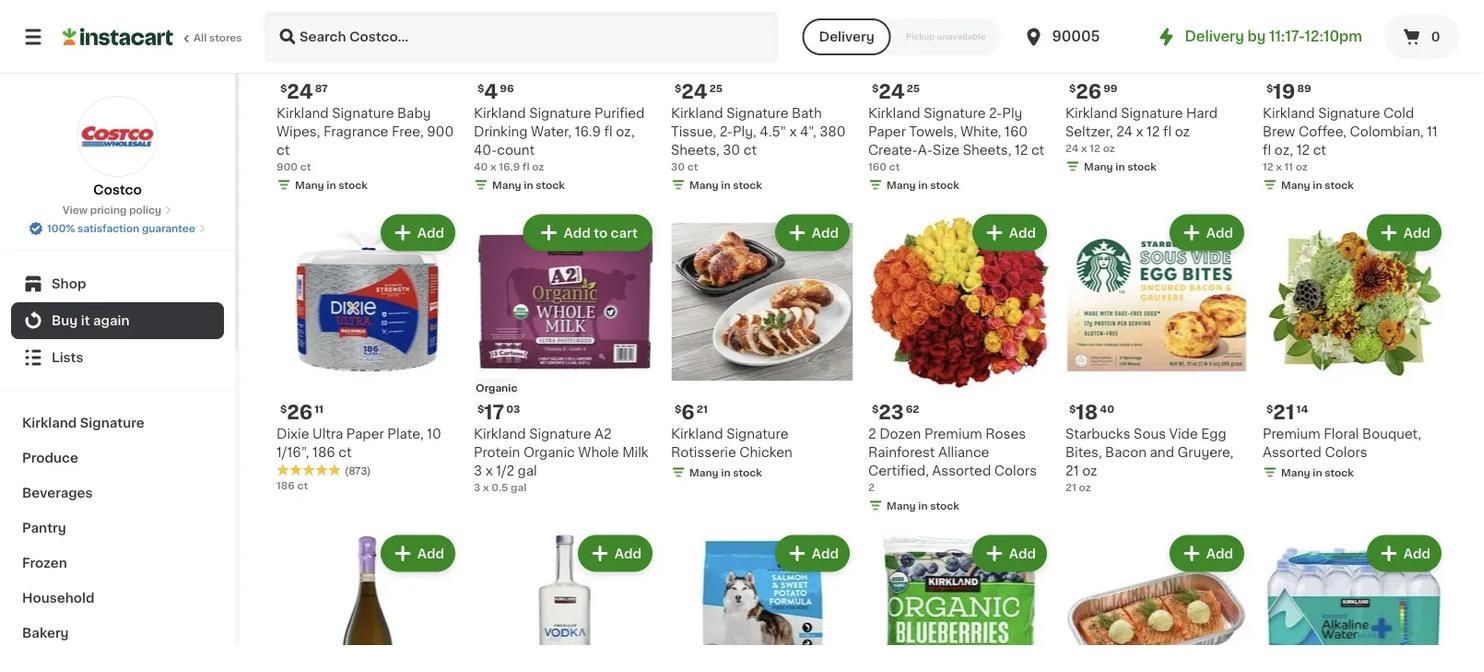 Task type: vqa. For each thing, say whether or not it's contained in the screenshot.
the bottommost 11:25am
no



Task type: describe. For each thing, give the bounding box(es) containing it.
costco logo image
[[77, 96, 158, 177]]

organic inside kirkland signature a2 protein organic whole milk 3 x 1/2 gal 3 x 0.5 gal
[[523, 446, 575, 459]]

oz inside kirkland signature purified drinking water, 16.9 fl oz, 40-count 40 x 16.9 fl oz
[[532, 162, 544, 172]]

in down the premium floral bouquet, assorted colors
[[1313, 468, 1322, 478]]

lists
[[52, 351, 83, 364]]

0.5
[[491, 482, 508, 493]]

drinking
[[474, 125, 528, 138]]

brew
[[1263, 125, 1295, 138]]

starbucks sous vide egg bites, bacon and gruyere, 21 oz 21 oz
[[1065, 428, 1234, 493]]

kirkland signature purified drinking water, 16.9 fl oz, 40-count 40 x 16.9 fl oz
[[474, 107, 645, 172]]

household link
[[11, 581, 224, 616]]

$ for premium floral bouquet, assorted colors
[[1266, 404, 1273, 414]]

12 inside kirkland signature 2-ply paper towels, white, 160 create-a-size sheets, 12 ct 160 ct
[[1015, 144, 1028, 157]]

roses
[[986, 428, 1026, 441]]

product group containing 6
[[671, 211, 854, 484]]

25 for paper
[[907, 83, 920, 93]]

x inside kirkland signature cold brew coffee, colombian, 11 fl oz, 12 ct 12 x 11 oz
[[1276, 162, 1282, 172]]

satisfaction
[[78, 224, 139, 234]]

90005
[[1052, 30, 1100, 43]]

Search field
[[265, 13, 777, 61]]

product group containing 17
[[474, 211, 656, 495]]

many in stock down rotisserie
[[689, 468, 762, 478]]

cold
[[1383, 107, 1414, 120]]

alliance
[[938, 446, 989, 459]]

stock for coffee,
[[1325, 180, 1354, 190]]

$ 23 62
[[872, 403, 919, 423]]

kirkland for kirkland signature purified drinking water, 16.9 fl oz, 40-count
[[474, 107, 526, 120]]

pricing
[[90, 205, 127, 215]]

oz inside kirkland signature cold brew coffee, colombian, 11 fl oz, 12 ct 12 x 11 oz
[[1296, 162, 1308, 172]]

assorted inside 2 dozen premium roses rainforest alliance certified, assorted colors 2
[[932, 464, 991, 477]]

ply,
[[733, 125, 756, 138]]

bacon
[[1105, 446, 1147, 459]]

cart
[[611, 227, 638, 240]]

in for rainforest
[[918, 501, 928, 511]]

kirkland for kirkland signature baby wipes, fragrance free, 900 ct
[[277, 107, 329, 120]]

1 vertical spatial 11
[[1285, 162, 1293, 172]]

sheets, inside the kirkland signature bath tissue, 2-ply, 4.5" x 4", 380 sheets, 30 ct 30 ct
[[671, 144, 720, 157]]

many in stock down the premium floral bouquet, assorted colors
[[1281, 468, 1354, 478]]

lists link
[[11, 339, 224, 376]]

paper inside kirkland signature 2-ply paper towels, white, 160 create-a-size sheets, 12 ct 160 ct
[[868, 125, 906, 138]]

view pricing policy
[[63, 205, 161, 215]]

bath
[[792, 107, 822, 120]]

whole
[[578, 446, 619, 459]]

dixie ultra paper plate, 10 1/16", 186 ct
[[277, 428, 441, 459]]

$ for kirkland signature cold brew coffee, colombian, 11 fl oz, 12 ct
[[1266, 83, 1273, 93]]

4.5"
[[760, 125, 786, 138]]

186 ct
[[277, 481, 308, 491]]

many in stock for fragrance
[[295, 180, 368, 190]]

many in stock for 2-
[[689, 180, 762, 190]]

96
[[500, 83, 514, 93]]

many for kirkland signature purified drinking water, 16.9 fl oz, 40-count
[[492, 180, 521, 190]]

$ 18 40
[[1069, 403, 1114, 423]]

many down rotisserie
[[689, 468, 719, 478]]

many for kirkland signature cold brew coffee, colombian, 11 fl oz, 12 ct
[[1281, 180, 1310, 190]]

produce link
[[11, 441, 224, 476]]

$ 6 21
[[675, 403, 708, 423]]

24 for kirkland signature bath tissue, 2-ply, 4.5" x 4", 380 sheets, 30 ct
[[681, 82, 708, 102]]

product group containing 21
[[1263, 211, 1445, 484]]

24 down seltzer,
[[1065, 143, 1079, 153]]

$ 19 89
[[1266, 82, 1311, 102]]

in for 24
[[1116, 162, 1125, 172]]

1 horizontal spatial 30
[[723, 144, 740, 157]]

beverages link
[[11, 476, 224, 511]]

a-
[[918, 144, 933, 157]]

signature for kirkland signature baby wipes, fragrance free, 900 ct
[[332, 107, 394, 120]]

186 inside dixie ultra paper plate, 10 1/16", 186 ct
[[312, 446, 335, 459]]

kirkland for kirkland signature bath tissue, 2-ply, 4.5" x 4", 380 sheets, 30 ct
[[671, 107, 723, 120]]

rotisserie
[[671, 446, 736, 459]]

free,
[[392, 125, 424, 138]]

and
[[1150, 446, 1174, 459]]

in for water,
[[524, 180, 533, 190]]

stock down chicken
[[733, 468, 762, 478]]

12 down the brew
[[1263, 162, 1274, 172]]

plate,
[[387, 428, 424, 441]]

product group containing 23
[[868, 211, 1051, 517]]

10
[[427, 428, 441, 441]]

ultra
[[312, 428, 343, 441]]

2- inside the kirkland signature bath tissue, 2-ply, 4.5" x 4", 380 sheets, 30 ct 30 ct
[[720, 125, 733, 138]]

add to cart button
[[525, 217, 651, 250]]

12 right seltzer,
[[1147, 125, 1160, 138]]

oz, inside kirkland signature cold brew coffee, colombian, 11 fl oz, 12 ct 12 x 11 oz
[[1274, 144, 1293, 157]]

count
[[497, 144, 535, 157]]

it
[[81, 314, 90, 327]]

stock for fragrance
[[339, 180, 368, 190]]

seltzer,
[[1065, 125, 1113, 138]]

many for 2 dozen premium roses rainforest alliance certified, assorted colors
[[887, 501, 916, 511]]

99
[[1103, 83, 1118, 93]]

signature for kirkland signature hard seltzer, 24 x 12 fl oz
[[1121, 107, 1183, 120]]

x left 0.5
[[483, 482, 489, 493]]

11:17-
[[1269, 30, 1305, 43]]

kirkland signature hard seltzer, 24 x 12 fl oz 24 x 12 oz
[[1065, 107, 1218, 153]]

x left 1/2
[[485, 464, 493, 477]]

x right seltzer,
[[1136, 125, 1143, 138]]

buy it again link
[[11, 302, 224, 339]]

2 2 from the top
[[868, 482, 875, 493]]

many in stock for paper
[[887, 180, 959, 190]]

paper inside dixie ultra paper plate, 10 1/16", 186 ct
[[346, 428, 384, 441]]

$ 24 25 for kirkland signature bath tissue, 2-ply, 4.5" x 4", 380 sheets, 30 ct
[[675, 82, 723, 102]]

kirkland inside kirkland signature a2 protein organic whole milk 3 x 1/2 gal 3 x 0.5 gal
[[474, 428, 526, 441]]

delivery for delivery by 11:17-12:10pm
[[1185, 30, 1244, 43]]

$ 24 25 for kirkland signature 2-ply paper towels, white, 160 create-a-size sheets, 12 ct
[[872, 82, 920, 102]]

1 vertical spatial 160
[[868, 162, 887, 172]]

again
[[93, 314, 130, 327]]

kirkland signature
[[22, 417, 144, 430]]

0 vertical spatial gal
[[518, 464, 537, 477]]

90005 button
[[1023, 11, 1133, 63]]

2- inside kirkland signature 2-ply paper towels, white, 160 create-a-size sheets, 12 ct 160 ct
[[989, 107, 1002, 120]]

(873)
[[345, 466, 371, 476]]

floral
[[1324, 428, 1359, 441]]

dixie
[[277, 428, 309, 441]]

view
[[63, 205, 88, 215]]

0 horizontal spatial 30
[[671, 162, 685, 172]]

premium inside 2 dozen premium roses rainforest alliance certified, assorted colors 2
[[924, 428, 982, 441]]

stock down the premium floral bouquet, assorted colors
[[1325, 468, 1354, 478]]

many for kirkland signature hard seltzer, 24 x 12 fl oz
[[1084, 162, 1113, 172]]

18
[[1076, 403, 1098, 423]]

19
[[1273, 82, 1295, 102]]

kirkland up 'produce'
[[22, 417, 77, 430]]

kirkland signature 2-ply paper towels, white, 160 create-a-size sheets, 12 ct 160 ct
[[868, 107, 1045, 172]]

380
[[820, 125, 846, 138]]

colors inside the premium floral bouquet, assorted colors
[[1325, 446, 1367, 459]]

create-
[[868, 144, 918, 157]]

$ for kirkland signature a2 protein organic whole milk 3 x 1/2 gal
[[477, 404, 484, 414]]

stock for paper
[[930, 180, 959, 190]]

delivery by 11:17-12:10pm link
[[1155, 26, 1362, 48]]

service type group
[[802, 18, 1000, 55]]

kirkland inside kirkland signature rotisserie chicken
[[671, 428, 723, 441]]

certified,
[[868, 464, 929, 477]]

kirkland signature link
[[11, 406, 224, 441]]

$ for kirkland signature baby wipes, fragrance free, 900 ct
[[280, 83, 287, 93]]

12:10pm
[[1305, 30, 1362, 43]]

signature for kirkland signature bath tissue, 2-ply, 4.5" x 4", 380 sheets, 30 ct
[[726, 107, 788, 120]]

signature for kirkland signature 2-ply paper towels, white, 160 create-a-size sheets, 12 ct
[[924, 107, 986, 120]]

signature for kirkland signature cold brew coffee, colombian, 11 fl oz, 12 ct
[[1318, 107, 1380, 120]]

kirkland for kirkland signature hard seltzer, 24 x 12 fl oz
[[1065, 107, 1118, 120]]

signature up produce link
[[80, 417, 144, 430]]

bakery
[[22, 627, 69, 640]]

many in stock for water,
[[492, 180, 565, 190]]

17
[[484, 403, 504, 423]]

all
[[194, 33, 207, 43]]

signature inside kirkland signature a2 protein organic whole milk 3 x 1/2 gal 3 x 0.5 gal
[[529, 428, 591, 441]]

100% satisfaction guarantee button
[[29, 218, 206, 236]]

4",
[[800, 125, 816, 138]]

26 for $ 26 11
[[287, 403, 313, 423]]

1 horizontal spatial 160
[[1005, 125, 1028, 138]]

40-
[[474, 144, 497, 157]]

coffee,
[[1299, 125, 1347, 138]]

4
[[484, 82, 498, 102]]

by
[[1248, 30, 1266, 43]]

signature inside kirkland signature rotisserie chicken
[[726, 428, 788, 441]]

shop link
[[11, 265, 224, 302]]

40 inside $ 18 40
[[1100, 404, 1114, 414]]

fl down purified
[[604, 125, 613, 138]]

1 vertical spatial gal
[[511, 482, 527, 493]]

add to cart
[[564, 227, 638, 240]]

ct inside dixie ultra paper plate, 10 1/16", 186 ct
[[338, 446, 352, 459]]

water,
[[531, 125, 572, 138]]

tissue,
[[671, 125, 716, 138]]

0 vertical spatial 16.9
[[575, 125, 601, 138]]

premium floral bouquet, assorted colors
[[1263, 428, 1421, 459]]

21 inside $ 6 21
[[697, 404, 708, 414]]

ct inside kirkland signature cold brew coffee, colombian, 11 fl oz, 12 ct 12 x 11 oz
[[1313, 144, 1326, 157]]



Task type: locate. For each thing, give the bounding box(es) containing it.
0 horizontal spatial 26
[[287, 403, 313, 423]]

$ 24 25 up towels,
[[872, 82, 920, 102]]

1 vertical spatial 26
[[287, 403, 313, 423]]

premium down $ 21 14
[[1263, 428, 1321, 441]]

delivery inside button
[[819, 30, 874, 43]]

colombian,
[[1350, 125, 1424, 138]]

1 vertical spatial colors
[[994, 464, 1037, 477]]

186
[[312, 446, 335, 459], [277, 481, 295, 491]]

in down kirkland signature hard seltzer, 24 x 12 fl oz 24 x 12 oz
[[1116, 162, 1125, 172]]

stock for water,
[[536, 180, 565, 190]]

signature up chicken
[[726, 428, 788, 441]]

0 vertical spatial 3
[[474, 464, 482, 477]]

in down kirkland signature baby wipes, fragrance free, 900 ct 900 ct
[[327, 180, 336, 190]]

add button
[[382, 217, 453, 250], [777, 217, 848, 250], [974, 217, 1045, 250], [1171, 217, 1242, 250], [1369, 217, 1440, 250], [382, 537, 453, 570], [580, 537, 651, 570], [777, 537, 848, 570], [974, 537, 1045, 570], [1171, 537, 1242, 570], [1369, 537, 1440, 570]]

1 vertical spatial 40
[[1100, 404, 1114, 414]]

x left 4", at top right
[[789, 125, 797, 138]]

0 horizontal spatial assorted
[[932, 464, 991, 477]]

0 horizontal spatial oz,
[[616, 125, 635, 138]]

stock down 2 dozen premium roses rainforest alliance certified, assorted colors 2
[[930, 501, 959, 511]]

14
[[1296, 404, 1308, 414]]

16.9
[[575, 125, 601, 138], [499, 162, 520, 172]]

size
[[933, 144, 960, 157]]

$ up rotisserie
[[675, 404, 681, 414]]

kirkland inside the kirkland signature bath tissue, 2-ply, 4.5" x 4", 380 sheets, 30 ct 30 ct
[[671, 107, 723, 120]]

ply
[[1002, 107, 1022, 120]]

x inside kirkland signature purified drinking water, 16.9 fl oz, 40-count 40 x 16.9 fl oz
[[490, 162, 497, 172]]

900 down baby
[[427, 125, 454, 138]]

$ up dixie
[[280, 404, 287, 414]]

costco
[[93, 183, 142, 196]]

0 horizontal spatial 11
[[314, 404, 323, 414]]

0 horizontal spatial 160
[[868, 162, 887, 172]]

kirkland inside kirkland signature baby wipes, fragrance free, 900 ct 900 ct
[[277, 107, 329, 120]]

1 vertical spatial 30
[[671, 162, 685, 172]]

fl inside kirkland signature hard seltzer, 24 x 12 fl oz 24 x 12 oz
[[1163, 125, 1172, 138]]

100%
[[47, 224, 75, 234]]

26 inside product group
[[287, 403, 313, 423]]

shop
[[52, 277, 86, 290]]

$ 24 87
[[280, 82, 328, 102]]

frozen link
[[11, 546, 224, 581]]

stock down kirkland signature cold brew coffee, colombian, 11 fl oz, 12 ct 12 x 11 oz
[[1325, 180, 1354, 190]]

11
[[1427, 125, 1438, 138], [1285, 162, 1293, 172], [314, 404, 323, 414]]

62
[[906, 404, 919, 414]]

$ 26 11
[[280, 403, 323, 423]]

12 down coffee,
[[1297, 144, 1310, 157]]

bouquet,
[[1362, 428, 1421, 441]]

add inside add to cart button
[[564, 227, 591, 240]]

signature inside the kirkland signature bath tissue, 2-ply, 4.5" x 4", 380 sheets, 30 ct 30 ct
[[726, 107, 788, 120]]

stock down the size
[[930, 180, 959, 190]]

1 horizontal spatial 900
[[427, 125, 454, 138]]

kirkland up drinking
[[474, 107, 526, 120]]

11 up 'ultra'
[[314, 404, 323, 414]]

25 for 2-
[[709, 83, 723, 93]]

0 vertical spatial 40
[[474, 162, 488, 172]]

1 premium from the left
[[924, 428, 982, 441]]

1 3 from the top
[[474, 464, 482, 477]]

signature up fragrance
[[332, 107, 394, 120]]

x
[[789, 125, 797, 138], [1136, 125, 1143, 138], [1081, 143, 1087, 153], [490, 162, 497, 172], [1276, 162, 1282, 172], [485, 464, 493, 477], [483, 482, 489, 493]]

stock down kirkland signature hard seltzer, 24 x 12 fl oz 24 x 12 oz
[[1127, 162, 1157, 172]]

30 down the tissue,
[[671, 162, 685, 172]]

100% satisfaction guarantee
[[47, 224, 195, 234]]

assorted inside the premium floral bouquet, assorted colors
[[1263, 446, 1322, 459]]

0
[[1431, 30, 1440, 43]]

kirkland inside kirkland signature cold brew coffee, colombian, 11 fl oz, 12 ct 12 x 11 oz
[[1263, 107, 1315, 120]]

40
[[474, 162, 488, 172], [1100, 404, 1114, 414]]

186 down 1/16",
[[277, 481, 295, 491]]

1 vertical spatial 2
[[868, 482, 875, 493]]

kirkland up seltzer,
[[1065, 107, 1118, 120]]

12 down ply
[[1015, 144, 1028, 157]]

2 vertical spatial 11
[[314, 404, 323, 414]]

3 down protein
[[474, 464, 482, 477]]

$ for kirkland signature hard seltzer, 24 x 12 fl oz
[[1069, 83, 1076, 93]]

$ for kirkland signature bath tissue, 2-ply, 4.5" x 4", 380 sheets, 30 ct
[[675, 83, 681, 93]]

1 horizontal spatial delivery
[[1185, 30, 1244, 43]]

kirkland up create-
[[868, 107, 920, 120]]

many for kirkland signature baby wipes, fragrance free, 900 ct
[[295, 180, 324, 190]]

many in stock for coffee,
[[1281, 180, 1354, 190]]

1 horizontal spatial paper
[[868, 125, 906, 138]]

in down certified, at the bottom of page
[[918, 501, 928, 511]]

1 horizontal spatial premium
[[1263, 428, 1321, 441]]

2 dozen premium roses rainforest alliance certified, assorted colors 2
[[868, 428, 1037, 493]]

0 horizontal spatial delivery
[[819, 30, 874, 43]]

$ inside $ 17 03
[[477, 404, 484, 414]]

160
[[1005, 125, 1028, 138], [868, 162, 887, 172]]

sous
[[1134, 428, 1166, 441]]

product group containing 26
[[277, 211, 459, 494]]

fl inside kirkland signature cold brew coffee, colombian, 11 fl oz, 12 ct 12 x 11 oz
[[1263, 144, 1271, 157]]

organic left the whole
[[523, 446, 575, 459]]

24 down the service type group
[[879, 82, 905, 102]]

$ inside $ 26 99
[[1069, 83, 1076, 93]]

0 vertical spatial oz,
[[616, 125, 635, 138]]

1 horizontal spatial 2-
[[989, 107, 1002, 120]]

1 2 from the top
[[868, 428, 876, 441]]

0 vertical spatial 186
[[312, 446, 335, 459]]

vide
[[1169, 428, 1198, 441]]

sheets, down white,
[[963, 144, 1011, 157]]

2 down certified, at the bottom of page
[[868, 482, 875, 493]]

signature inside kirkland signature baby wipes, fragrance free, 900 ct 900 ct
[[332, 107, 394, 120]]

x down seltzer,
[[1081, 143, 1087, 153]]

40 inside kirkland signature purified drinking water, 16.9 fl oz, 40-count 40 x 16.9 fl oz
[[474, 162, 488, 172]]

$ inside $ 24 87
[[280, 83, 287, 93]]

kirkland signature cold brew coffee, colombian, 11 fl oz, 12 ct 12 x 11 oz
[[1263, 107, 1438, 172]]

1 horizontal spatial assorted
[[1263, 446, 1322, 459]]

11 down the brew
[[1285, 162, 1293, 172]]

11 inside $ 26 11
[[314, 404, 323, 414]]

03
[[506, 404, 520, 414]]

0 vertical spatial 26
[[1076, 82, 1102, 102]]

fragrance
[[323, 125, 388, 138]]

chicken
[[739, 446, 792, 459]]

2 sheets, from the left
[[963, 144, 1011, 157]]

costco link
[[77, 96, 158, 199]]

policy
[[129, 205, 161, 215]]

signature inside kirkland signature cold brew coffee, colombian, 11 fl oz, 12 ct 12 x 11 oz
[[1318, 107, 1380, 120]]

1 sheets, from the left
[[671, 144, 720, 157]]

product group
[[277, 211, 459, 494], [474, 211, 656, 495], [671, 211, 854, 484], [868, 211, 1051, 517], [1065, 211, 1248, 495], [1263, 211, 1445, 484], [277, 532, 459, 646], [474, 532, 656, 646], [671, 532, 854, 646], [868, 532, 1051, 646], [1065, 532, 1248, 646], [1263, 532, 1445, 646]]

$
[[280, 83, 287, 93], [477, 83, 484, 93], [675, 83, 681, 93], [872, 83, 879, 93], [1069, 83, 1076, 93], [1266, 83, 1273, 93], [280, 404, 287, 414], [477, 404, 484, 414], [675, 404, 681, 414], [872, 404, 879, 414], [1069, 404, 1076, 414], [1266, 404, 1273, 414]]

$ down the service type group
[[872, 83, 879, 93]]

160 down create-
[[868, 162, 887, 172]]

2 25 from the left
[[907, 83, 920, 93]]

colors down roses
[[994, 464, 1037, 477]]

wipes,
[[277, 125, 320, 138]]

1 $ 24 25 from the left
[[675, 82, 723, 102]]

baby
[[397, 107, 431, 120]]

$ for kirkland signature purified drinking water, 16.9 fl oz, 40-count
[[477, 83, 484, 93]]

$ inside $ 23 62
[[872, 404, 879, 414]]

gruyere,
[[1178, 446, 1234, 459]]

colors inside 2 dozen premium roses rainforest alliance certified, assorted colors 2
[[994, 464, 1037, 477]]

$ inside $ 18 40
[[1069, 404, 1076, 414]]

gal
[[518, 464, 537, 477], [511, 482, 527, 493]]

1 horizontal spatial organic
[[523, 446, 575, 459]]

0 horizontal spatial $ 24 25
[[675, 82, 723, 102]]

2- up white,
[[989, 107, 1002, 120]]

1 horizontal spatial colors
[[1325, 446, 1367, 459]]

0 horizontal spatial sheets,
[[671, 144, 720, 157]]

30
[[723, 144, 740, 157], [671, 162, 685, 172]]

1 horizontal spatial 11
[[1285, 162, 1293, 172]]

assorted down alliance
[[932, 464, 991, 477]]

signature for kirkland signature purified drinking water, 16.9 fl oz, 40-count
[[529, 107, 591, 120]]

26 left 99
[[1076, 82, 1102, 102]]

1/2
[[496, 464, 514, 477]]

in down coffee,
[[1313, 180, 1322, 190]]

0 horizontal spatial colors
[[994, 464, 1037, 477]]

many down seltzer,
[[1084, 162, 1113, 172]]

purified
[[595, 107, 645, 120]]

stock for 24
[[1127, 162, 1157, 172]]

2 $ 24 25 from the left
[[872, 82, 920, 102]]

household
[[22, 592, 95, 605]]

25 up the tissue,
[[709, 83, 723, 93]]

stock down kirkland signature purified drinking water, 16.9 fl oz, 40-count 40 x 16.9 fl oz
[[536, 180, 565, 190]]

11 right colombian,
[[1427, 125, 1438, 138]]

in down the kirkland signature bath tissue, 2-ply, 4.5" x 4", 380 sheets, 30 ct 30 ct
[[721, 180, 731, 190]]

oz, down purified
[[616, 125, 635, 138]]

$ 24 25 up the tissue,
[[675, 82, 723, 102]]

1 vertical spatial oz,
[[1274, 144, 1293, 157]]

many in stock for rainforest
[[887, 501, 959, 511]]

signature
[[332, 107, 394, 120], [529, 107, 591, 120], [726, 107, 788, 120], [924, 107, 986, 120], [1121, 107, 1183, 120], [1318, 107, 1380, 120], [80, 417, 144, 430], [529, 428, 591, 441], [726, 428, 788, 441]]

product group containing 18
[[1065, 211, 1248, 495]]

in
[[1116, 162, 1125, 172], [327, 180, 336, 190], [524, 180, 533, 190], [721, 180, 731, 190], [918, 180, 928, 190], [1313, 180, 1322, 190], [721, 468, 731, 478], [1313, 468, 1322, 478], [918, 501, 928, 511]]

buy it again
[[52, 314, 130, 327]]

$ up the tissue,
[[675, 83, 681, 93]]

0 vertical spatial 2-
[[989, 107, 1002, 120]]

many down the premium floral bouquet, assorted colors
[[1281, 468, 1310, 478]]

1 horizontal spatial $ 24 25
[[872, 82, 920, 102]]

$ inside $ 6 21
[[675, 404, 681, 414]]

kirkland up wipes,
[[277, 107, 329, 120]]

many down certified, at the bottom of page
[[887, 501, 916, 511]]

2 premium from the left
[[1263, 428, 1321, 441]]

$ inside $ 4 96
[[477, 83, 484, 93]]

$ 21 14
[[1266, 403, 1308, 423]]

rainforest
[[868, 446, 935, 459]]

1 vertical spatial organic
[[523, 446, 575, 459]]

0 vertical spatial colors
[[1325, 446, 1367, 459]]

1 horizontal spatial oz,
[[1274, 144, 1293, 157]]

$ 17 03
[[477, 403, 520, 423]]

paper up create-
[[868, 125, 906, 138]]

add
[[417, 227, 444, 240], [564, 227, 591, 240], [812, 227, 839, 240], [1009, 227, 1036, 240], [1206, 227, 1233, 240], [1404, 227, 1430, 240], [417, 547, 444, 560], [615, 547, 642, 560], [812, 547, 839, 560], [1009, 547, 1036, 560], [1206, 547, 1233, 560], [1404, 547, 1430, 560]]

many down the tissue,
[[689, 180, 719, 190]]

40 down 40- at the top left
[[474, 162, 488, 172]]

24
[[287, 82, 313, 102], [681, 82, 708, 102], [879, 82, 905, 102], [1116, 125, 1133, 138], [1065, 143, 1079, 153]]

23
[[879, 403, 904, 423]]

1 vertical spatial 16.9
[[499, 162, 520, 172]]

kirkland inside kirkland signature 2-ply paper towels, white, 160 create-a-size sheets, 12 ct 160 ct
[[868, 107, 920, 120]]

milk
[[622, 446, 649, 459]]

6
[[681, 403, 695, 423]]

0 horizontal spatial premium
[[924, 428, 982, 441]]

★★★★★
[[277, 464, 341, 477], [277, 464, 341, 477]]

1 vertical spatial 186
[[277, 481, 295, 491]]

$ for kirkland signature 2-ply paper towels, white, 160 create-a-size sheets, 12 ct
[[872, 83, 879, 93]]

24 for kirkland signature baby wipes, fragrance free, 900 ct
[[287, 82, 313, 102]]

many for kirkland signature bath tissue, 2-ply, 4.5" x 4", 380 sheets, 30 ct
[[689, 180, 719, 190]]

0 horizontal spatial organic
[[476, 383, 517, 393]]

160 down ply
[[1005, 125, 1028, 138]]

$ left 96
[[477, 83, 484, 93]]

stores
[[209, 33, 242, 43]]

0 vertical spatial paper
[[868, 125, 906, 138]]

$ inside $ 19 89
[[1266, 83, 1273, 93]]

many in stock down the count on the top of page
[[492, 180, 565, 190]]

26 for $ 26 99
[[1076, 82, 1102, 102]]

x inside the kirkland signature bath tissue, 2-ply, 4.5" x 4", 380 sheets, 30 ct 30 ct
[[789, 125, 797, 138]]

many
[[1084, 162, 1113, 172], [295, 180, 324, 190], [492, 180, 521, 190], [689, 180, 719, 190], [887, 180, 916, 190], [1281, 180, 1310, 190], [689, 468, 719, 478], [1281, 468, 1310, 478], [887, 501, 916, 511]]

in down a-
[[918, 180, 928, 190]]

1 vertical spatial 2-
[[720, 125, 733, 138]]

fl down the count on the top of page
[[522, 162, 530, 172]]

dozen
[[879, 428, 921, 441]]

delivery left by
[[1185, 30, 1244, 43]]

2- right the tissue,
[[720, 125, 733, 138]]

0 vertical spatial 160
[[1005, 125, 1028, 138]]

24 for kirkland signature 2-ply paper towels, white, 160 create-a-size sheets, 12 ct
[[879, 82, 905, 102]]

2 3 from the top
[[474, 482, 480, 493]]

1 vertical spatial 900
[[277, 162, 298, 172]]

kirkland for kirkland signature 2-ply paper towels, white, 160 create-a-size sheets, 12 ct
[[868, 107, 920, 120]]

$ left 99
[[1069, 83, 1076, 93]]

fl right seltzer,
[[1163, 125, 1172, 138]]

1 horizontal spatial 26
[[1076, 82, 1102, 102]]

12
[[1147, 125, 1160, 138], [1090, 143, 1101, 153], [1015, 144, 1028, 157], [1297, 144, 1310, 157], [1263, 162, 1274, 172]]

kirkland for kirkland signature cold brew coffee, colombian, 11 fl oz, 12 ct
[[1263, 107, 1315, 120]]

kirkland inside kirkland signature purified drinking water, 16.9 fl oz, 40-count 40 x 16.9 fl oz
[[474, 107, 526, 120]]

kirkland
[[277, 107, 329, 120], [474, 107, 526, 120], [671, 107, 723, 120], [868, 107, 920, 120], [1065, 107, 1118, 120], [1263, 107, 1315, 120], [22, 417, 77, 430], [474, 428, 526, 441], [671, 428, 723, 441]]

$ for starbucks sous vide egg bites, bacon and gruyere, 21 oz
[[1069, 404, 1076, 414]]

signature up towels,
[[924, 107, 986, 120]]

$ inside $ 26 11
[[280, 404, 287, 414]]

oz
[[1175, 125, 1190, 138], [1103, 143, 1115, 153], [532, 162, 544, 172], [1296, 162, 1308, 172], [1082, 464, 1097, 477], [1079, 482, 1091, 493]]

16.9 right water,
[[575, 125, 601, 138]]

many in stock for 24
[[1084, 162, 1157, 172]]

gal right 0.5
[[511, 482, 527, 493]]

assorted down $ 21 14
[[1263, 446, 1322, 459]]

2-
[[989, 107, 1002, 120], [720, 125, 733, 138]]

delivery
[[1185, 30, 1244, 43], [819, 30, 874, 43]]

delivery for delivery
[[819, 30, 874, 43]]

25 up towels,
[[907, 83, 920, 93]]

many down the brew
[[1281, 180, 1310, 190]]

1 horizontal spatial 186
[[312, 446, 335, 459]]

sheets,
[[671, 144, 720, 157], [963, 144, 1011, 157]]

signature inside kirkland signature purified drinking water, 16.9 fl oz, 40-count 40 x 16.9 fl oz
[[529, 107, 591, 120]]

kirkland inside kirkland signature hard seltzer, 24 x 12 fl oz 24 x 12 oz
[[1065, 107, 1118, 120]]

white,
[[960, 125, 1001, 138]]

many in stock down certified, at the bottom of page
[[887, 501, 959, 511]]

0 vertical spatial 11
[[1427, 125, 1438, 138]]

1 vertical spatial 3
[[474, 482, 480, 493]]

0 horizontal spatial 900
[[277, 162, 298, 172]]

2
[[868, 428, 876, 441], [868, 482, 875, 493]]

to
[[594, 227, 608, 240]]

16.9 down the count on the top of page
[[499, 162, 520, 172]]

sheets, inside kirkland signature 2-ply paper towels, white, 160 create-a-size sheets, 12 ct 160 ct
[[963, 144, 1011, 157]]

1 horizontal spatial sheets,
[[963, 144, 1011, 157]]

0 horizontal spatial paper
[[346, 428, 384, 441]]

None search field
[[264, 11, 778, 63]]

premium inside the premium floral bouquet, assorted colors
[[1263, 428, 1321, 441]]

kirkland up the tissue,
[[671, 107, 723, 120]]

2 left dozen
[[868, 428, 876, 441]]

premium
[[924, 428, 982, 441], [1263, 428, 1321, 441]]

colors down floral
[[1325, 446, 1367, 459]]

in for 2-
[[721, 180, 731, 190]]

0 vertical spatial assorted
[[1263, 446, 1322, 459]]

in down kirkland signature rotisserie chicken
[[721, 468, 731, 478]]

many down wipes,
[[295, 180, 324, 190]]

0 horizontal spatial 40
[[474, 162, 488, 172]]

stock for 2-
[[733, 180, 762, 190]]

0 horizontal spatial 25
[[709, 83, 723, 93]]

$ left 87
[[280, 83, 287, 93]]

many in stock down kirkland signature hard seltzer, 24 x 12 fl oz 24 x 12 oz
[[1084, 162, 1157, 172]]

$ left 62
[[872, 404, 879, 414]]

40 right the "18"
[[1100, 404, 1114, 414]]

1 horizontal spatial 16.9
[[575, 125, 601, 138]]

1 horizontal spatial 40
[[1100, 404, 1114, 414]]

$ for dixie ultra paper plate, 10 1/16", 186 ct
[[280, 404, 287, 414]]

in for coffee,
[[1313, 180, 1322, 190]]

1 vertical spatial paper
[[346, 428, 384, 441]]

protein
[[474, 446, 520, 459]]

0 vertical spatial 2
[[868, 428, 876, 441]]

$ inside $ 21 14
[[1266, 404, 1273, 414]]

in for paper
[[918, 180, 928, 190]]

0 vertical spatial organic
[[476, 383, 517, 393]]

$ for 2 dozen premium roses rainforest alliance certified, assorted colors
[[872, 404, 879, 414]]

12 down seltzer,
[[1090, 143, 1101, 153]]

0 horizontal spatial 16.9
[[499, 162, 520, 172]]

900 down wipes,
[[277, 162, 298, 172]]

24 right seltzer,
[[1116, 125, 1133, 138]]

1 vertical spatial assorted
[[932, 464, 991, 477]]

x down the brew
[[1276, 162, 1282, 172]]

many for kirkland signature 2-ply paper towels, white, 160 create-a-size sheets, 12 ct
[[887, 180, 916, 190]]

gal right 1/2
[[518, 464, 537, 477]]

many in stock down kirkland signature baby wipes, fragrance free, 900 ct 900 ct
[[295, 180, 368, 190]]

towels,
[[909, 125, 957, 138]]

signature up water,
[[529, 107, 591, 120]]

kirkland up the brew
[[1263, 107, 1315, 120]]

stock down the kirkland signature bath tissue, 2-ply, 4.5" x 4", 380 sheets, 30 ct 30 ct
[[733, 180, 762, 190]]

signature inside kirkland signature hard seltzer, 24 x 12 fl oz 24 x 12 oz
[[1121, 107, 1183, 120]]

26 up dixie
[[287, 403, 313, 423]]

delivery button
[[802, 18, 891, 55]]

1 horizontal spatial 25
[[907, 83, 920, 93]]

in down the count on the top of page
[[524, 180, 533, 190]]

0 horizontal spatial 186
[[277, 481, 295, 491]]

delivery by 11:17-12:10pm
[[1185, 30, 1362, 43]]

signature inside kirkland signature 2-ply paper towels, white, 160 create-a-size sheets, 12 ct 160 ct
[[924, 107, 986, 120]]

beverages
[[22, 487, 93, 500]]

2 horizontal spatial 11
[[1427, 125, 1438, 138]]

in for fragrance
[[327, 180, 336, 190]]

organic up $ 17 03
[[476, 383, 517, 393]]

$ for kirkland signature rotisserie chicken
[[675, 404, 681, 414]]

oz, inside kirkland signature purified drinking water, 16.9 fl oz, 40-count 40 x 16.9 fl oz
[[616, 125, 635, 138]]

a2
[[595, 428, 612, 441]]

stock for rainforest
[[930, 501, 959, 511]]

1 25 from the left
[[709, 83, 723, 93]]

instacart logo image
[[63, 26, 173, 48]]

0 vertical spatial 900
[[427, 125, 454, 138]]

premium up alliance
[[924, 428, 982, 441]]

guarantee
[[142, 224, 195, 234]]

many in stock down a-
[[887, 180, 959, 190]]

kirkland signature a2 protein organic whole milk 3 x 1/2 gal 3 x 0.5 gal
[[474, 428, 649, 493]]

bakery link
[[11, 616, 224, 646]]

0 vertical spatial 30
[[723, 144, 740, 157]]

stock
[[1127, 162, 1157, 172], [339, 180, 368, 190], [536, 180, 565, 190], [733, 180, 762, 190], [930, 180, 959, 190], [1325, 180, 1354, 190], [733, 468, 762, 478], [1325, 468, 1354, 478], [930, 501, 959, 511]]

0 horizontal spatial 2-
[[720, 125, 733, 138]]

$ left the 14
[[1266, 404, 1273, 414]]

hard
[[1186, 107, 1218, 120]]

kirkland signature rotisserie chicken
[[671, 428, 792, 459]]

$ 4 96
[[477, 82, 514, 102]]



